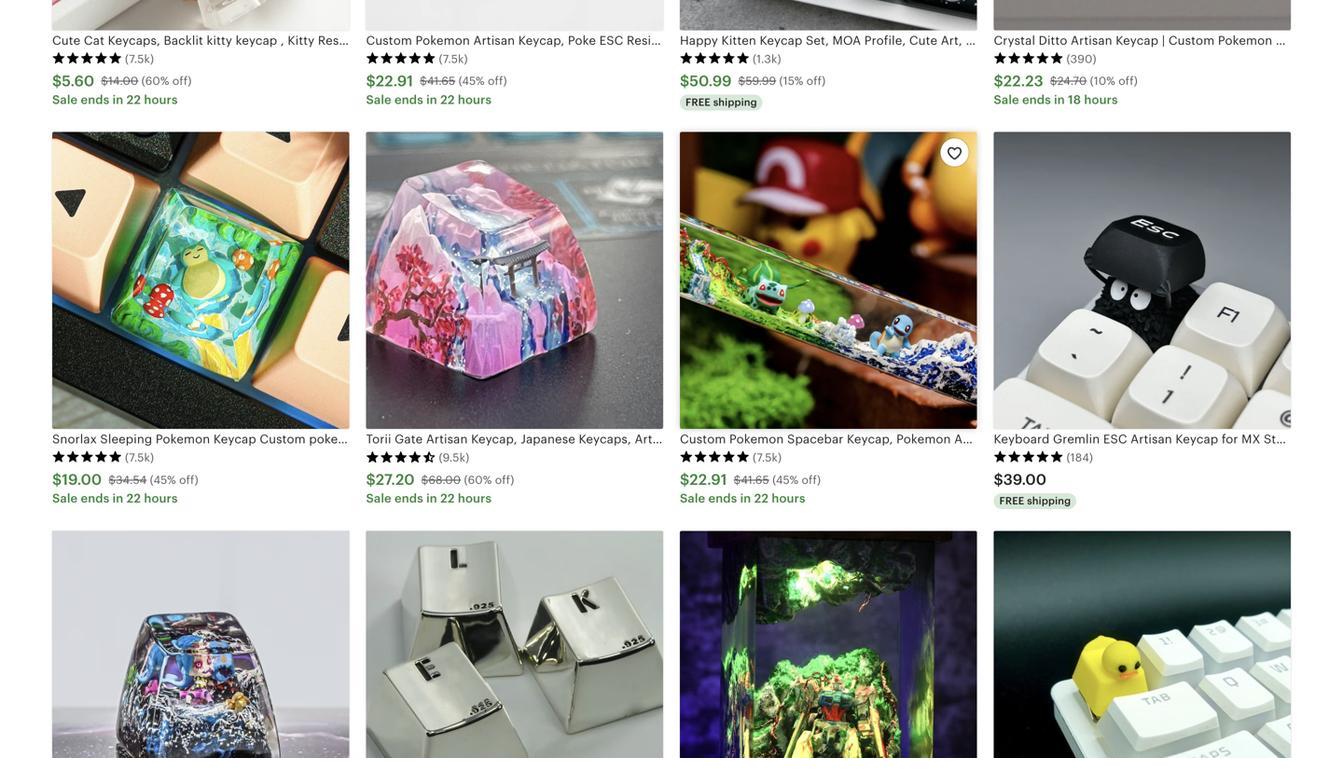 Task type: locate. For each thing, give the bounding box(es) containing it.
crystal ditto artisan keycap | custom pokemon keycap for r
[[994, 34, 1343, 48]]

14.00
[[108, 75, 138, 87]]

41.65 for 5 out of 5 stars image for custom pokemon spacebar keycap, pokemon artisan keycap, custom pokemon keycaps, anime keycap, cute keycaps, unique gift for him image
[[741, 474, 769, 486]]

(1.3k)
[[753, 53, 781, 65]]

0 vertical spatial shipping
[[713, 97, 757, 108]]

0 horizontal spatial (45%
[[150, 474, 176, 486]]

set,
[[806, 34, 829, 48]]

in inside $ 19.00 $ 34.54 (45% off) sale ends in 22 hours
[[112, 492, 123, 506]]

custom pokemon artisan keycap, poke esc resin keycap, pokemon spacebar resin handmade keycap, pokemon character custom keycap | gift for dad image
[[366, 0, 663, 30]]

for
[[1322, 34, 1339, 48], [1222, 433, 1238, 447]]

1 vertical spatial for
[[1222, 433, 1238, 447]]

ends inside $ 19.00 $ 34.54 (45% off) sale ends in 22 hours
[[81, 492, 109, 506]]

ends inside $ 27.20 $ 68.00 (60% off) sale ends in 22 hours
[[395, 492, 423, 506]]

1 vertical spatial (60%
[[464, 474, 492, 486]]

mx
[[1037, 34, 1056, 48], [1242, 433, 1260, 447]]

1 horizontal spatial for
[[1322, 34, 1339, 48]]

(45% inside $ 19.00 $ 34.54 (45% off) sale ends in 22 hours
[[150, 474, 176, 486]]

$ 50.99 $ 59.99 (15% off) free shipping
[[680, 73, 826, 108]]

crystal
[[994, 34, 1035, 48]]

esc
[[1103, 433, 1127, 447]]

gundam epoxy lamp broken gundam model video game diorama gundam robotech miniature epoxy resin lamp handmade robot christmas gift for boys image
[[680, 531, 977, 758]]

hours inside $ 27.20 $ 68.00 (60% off) sale ends in 22 hours
[[458, 492, 492, 506]]

50.99
[[690, 73, 732, 90]]

artisan up (390)
[[1071, 34, 1112, 48]]

stem,
[[1059, 34, 1094, 48]]

off) for custom pokemon artisan keycap, poke esc resin keycap, pokemon spacebar resin handmade keycap, pokemon character custom keycap | gift for dad 'image'
[[488, 75, 507, 87]]

in for 'snorlax sleeping pokemon keycap custom pokemon resin keycap snorlax artisan pokemon keycap esc pokemon keycap graduation gift for boyfriend' image's 5 out of 5 stars image
[[112, 492, 123, 506]]

1 horizontal spatial mx
[[1242, 433, 1260, 447]]

off) for the crystal ditto artisan keycap | custom pokemon keycap for rgb keyboard image
[[1119, 75, 1138, 87]]

ends for custom pokemon artisan keycap, poke esc resin keycap, pokemon spacebar resin handmade keycap, pokemon character custom keycap | gift for dad 'image'
[[395, 93, 423, 107]]

crystal ditto artisan keycap | custom pokemon keycap for rgb keyboard image
[[994, 0, 1291, 30]]

sale inside $ 19.00 $ 34.54 (45% off) sale ends in 22 hours
[[52, 492, 78, 506]]

free
[[686, 97, 711, 108], [999, 495, 1025, 507]]

off) for 'snorlax sleeping pokemon keycap custom pokemon resin keycap snorlax artisan pokemon keycap esc pokemon keycap graduation gift for boyfriend' image
[[179, 474, 198, 486]]

pbt,
[[966, 34, 990, 48]]

in inside $ 22.23 $ 24.70 (10% off) sale ends in 18 hours
[[1054, 93, 1065, 107]]

(45% for 'snorlax sleeping pokemon keycap custom pokemon resin keycap snorlax artisan pokemon keycap esc pokemon keycap graduation gift for boyfriend' image
[[150, 474, 176, 486]]

0 vertical spatial for
[[1322, 34, 1339, 48]]

1 vertical spatial free
[[999, 495, 1025, 507]]

off)
[[172, 75, 192, 87], [488, 75, 507, 87], [807, 75, 826, 87], [1119, 75, 1138, 87], [179, 474, 198, 486], [495, 474, 514, 486], [802, 474, 821, 486]]

cherry
[[993, 34, 1033, 48]]

ends for torii gate artisan keycap, japanese keycaps, artisan resin keycap, torii gate custom keycaps, cherry mx keycaps, mechanical keyboard image at the left
[[395, 492, 423, 506]]

5 out of 5 stars image
[[52, 52, 122, 65], [366, 52, 436, 65], [680, 52, 750, 65], [994, 52, 1064, 65], [52, 451, 122, 464], [680, 451, 750, 464], [994, 451, 1064, 464]]

keycap
[[760, 34, 802, 48], [1116, 34, 1159, 48], [1276, 34, 1319, 48], [1176, 433, 1218, 447]]

$ inside $ 39.00 free shipping
[[994, 472, 1003, 488]]

19.00
[[62, 472, 102, 488]]

for left style
[[1222, 433, 1238, 447]]

5.60
[[62, 73, 94, 90]]

in for the crystal ditto artisan keycap | custom pokemon keycap for rgb keyboard image's 5 out of 5 stars image
[[1054, 93, 1065, 107]]

22 for 5 out of 5 stars image associated with custom pokemon artisan keycap, poke esc resin keycap, pokemon spacebar resin handmade keycap, pokemon character custom keycap | gift for dad 'image'
[[440, 93, 455, 107]]

$ 22.91 $ 41.65 (45% off) sale ends in 22 hours for custom pokemon artisan keycap, poke esc resin keycap, pokemon spacebar resin handmade keycap, pokemon character custom keycap | gift for dad 'image'
[[366, 73, 507, 107]]

free down the '50.99'
[[686, 97, 711, 108]]

0 horizontal spatial 22.91
[[376, 73, 413, 90]]

0 vertical spatial 41.65
[[427, 75, 455, 87]]

ditto
[[1039, 34, 1067, 48]]

41.65
[[427, 75, 455, 87], [741, 474, 769, 486]]

(7.5k)
[[125, 53, 154, 65], [439, 53, 468, 65], [125, 451, 154, 464], [753, 451, 782, 464]]

$ 27.20 $ 68.00 (60% off) sale ends in 22 hours
[[366, 472, 514, 506]]

(60% down (9.5k)
[[464, 474, 492, 486]]

1 horizontal spatial (45%
[[459, 75, 485, 87]]

(45% for custom pokemon artisan keycap, poke esc resin keycap, pokemon spacebar resin handmade keycap, pokemon character custom keycap | gift for dad 'image'
[[459, 75, 485, 87]]

artisan
[[1071, 34, 1112, 48], [1131, 433, 1172, 447]]

(7.5k) for cute cat keycaps, backlit kitty keycap , kitty resin artisan keycap for mechanical keyboard, kitten in box keycap, cute kitty keycap, gifts image
[[125, 53, 154, 65]]

0 horizontal spatial 41.65
[[427, 75, 455, 87]]

art,
[[941, 34, 962, 48]]

22 inside $ 27.20 $ 68.00 (60% off) sale ends in 22 hours
[[440, 492, 455, 506]]

shipping down the '50.99'
[[713, 97, 757, 108]]

off) inside $ 27.20 $ 68.00 (60% off) sale ends in 22 hours
[[495, 474, 514, 486]]

1 horizontal spatial shipping
[[1027, 495, 1071, 507]]

0 vertical spatial 22.91
[[376, 73, 413, 90]]

0 vertical spatial artisan
[[1071, 34, 1112, 48]]

(60% inside $ 27.20 $ 68.00 (60% off) sale ends in 22 hours
[[464, 474, 492, 486]]

22.91
[[376, 73, 413, 90], [690, 472, 727, 488]]

cute cat keycaps, backlit kitty keycap , kitty resin artisan keycap for mechanical keyboard, kitten in box keycap, cute kitty keycap, gifts image
[[52, 0, 349, 30]]

sale inside $ 27.20 $ 68.00 (60% off) sale ends in 22 hours
[[366, 492, 392, 506]]

1 vertical spatial 41.65
[[741, 474, 769, 486]]

24.70
[[1057, 75, 1087, 87]]

1 horizontal spatial free
[[999, 495, 1025, 507]]

in inside $ 5.60 $ 14.00 (60% off) sale ends in 22 hours
[[112, 93, 123, 107]]

off) inside $ 19.00 $ 34.54 (45% off) sale ends in 22 hours
[[179, 474, 198, 486]]

0 horizontal spatial shipping
[[713, 97, 757, 108]]

22
[[127, 93, 141, 107], [440, 93, 455, 107], [127, 492, 141, 506], [440, 492, 455, 506], [754, 492, 769, 506]]

34.54
[[116, 474, 147, 486]]

1 horizontal spatial 22.91
[[690, 472, 727, 488]]

1 vertical spatial $ 22.91 $ 41.65 (45% off) sale ends in 22 hours
[[680, 472, 821, 506]]

1 horizontal spatial (60%
[[464, 474, 492, 486]]

(60%
[[141, 75, 169, 87], [464, 474, 492, 486]]

39.00
[[1003, 472, 1047, 488]]

in
[[112, 93, 123, 107], [426, 93, 437, 107], [1054, 93, 1065, 107], [112, 492, 123, 506], [426, 492, 437, 506], [740, 492, 751, 506]]

shipping
[[713, 97, 757, 108], [1027, 495, 1071, 507]]

|
[[1162, 34, 1165, 48]]

hours inside $ 5.60 $ 14.00 (60% off) sale ends in 22 hours
[[144, 93, 178, 107]]

sale inside $ 5.60 $ 14.00 (60% off) sale ends in 22 hours
[[52, 93, 78, 107]]

off) for cute cat keycaps, backlit kitty keycap , kitty resin artisan keycap for mechanical keyboard, kitten in box keycap, cute kitty keycap, gifts image
[[172, 75, 192, 87]]

(60% inside $ 5.60 $ 14.00 (60% off) sale ends in 22 hours
[[141, 75, 169, 87]]

keyboar
[[1297, 433, 1343, 447]]

ends inside $ 5.60 $ 14.00 (60% off) sale ends in 22 hours
[[81, 93, 109, 107]]

mx left style
[[1242, 433, 1260, 447]]

off) inside $ 5.60 $ 14.00 (60% off) sale ends in 22 hours
[[172, 75, 192, 87]]

hours for 5 out of 5 stars image corresponding to cute cat keycaps, backlit kitty keycap , kitty resin artisan keycap for mechanical keyboard, kitten in box keycap, cute kitty keycap, gifts image
[[144, 93, 178, 107]]

1 horizontal spatial 41.65
[[741, 474, 769, 486]]

sale
[[52, 93, 78, 107], [366, 93, 392, 107], [994, 93, 1019, 107], [52, 492, 78, 506], [366, 492, 392, 506], [680, 492, 705, 506]]

in inside $ 27.20 $ 68.00 (60% off) sale ends in 22 hours
[[426, 492, 437, 506]]

off) inside $ 50.99 $ 59.99 (15% off) free shipping
[[807, 75, 826, 87]]

0 horizontal spatial $ 22.91 $ 41.65 (45% off) sale ends in 22 hours
[[366, 73, 507, 107]]

$ 22.91 $ 41.65 (45% off) sale ends in 22 hours
[[366, 73, 507, 107], [680, 472, 821, 506]]

free down 39.00
[[999, 495, 1025, 507]]

gremlin
[[1053, 433, 1100, 447]]

0 horizontal spatial free
[[686, 97, 711, 108]]

$ 22.91 $ 41.65 (45% off) sale ends in 22 hours for custom pokemon spacebar keycap, pokemon artisan keycap, custom pokemon keycaps, anime keycap, cute keycaps, unique gift for him image
[[680, 472, 821, 506]]

0 horizontal spatial for
[[1222, 433, 1238, 447]]

artisan right esc
[[1131, 433, 1172, 447]]

hours
[[144, 93, 178, 107], [458, 93, 492, 107], [1084, 93, 1118, 107], [144, 492, 178, 506], [458, 492, 492, 506], [772, 492, 805, 506]]

0 vertical spatial mx
[[1037, 34, 1056, 48]]

keyboard gremlin esc artisan keycap for mx style keyboards image
[[994, 132, 1291, 429]]

1 vertical spatial shipping
[[1027, 495, 1071, 507]]

5 out of 5 stars image for 'snorlax sleeping pokemon keycap custom pokemon resin keycap snorlax artisan pokemon keycap esc pokemon keycap graduation gift for boyfriend' image
[[52, 451, 122, 464]]

ends inside $ 22.23 $ 24.70 (10% off) sale ends in 18 hours
[[1022, 93, 1051, 107]]

(60% right 14.00
[[141, 75, 169, 87]]

59.99
[[746, 75, 776, 87]]

41.65 for 5 out of 5 stars image associated with custom pokemon artisan keycap, poke esc resin keycap, pokemon spacebar resin handmade keycap, pokemon character custom keycap | gift for dad 'image'
[[427, 75, 455, 87]]

$
[[52, 73, 62, 90], [366, 73, 376, 90], [680, 73, 690, 90], [994, 73, 1003, 90], [101, 75, 108, 87], [420, 75, 427, 87], [738, 75, 746, 87], [1050, 75, 1057, 87], [52, 472, 62, 488], [366, 472, 376, 488], [680, 472, 690, 488], [994, 472, 1003, 488], [108, 474, 116, 486], [421, 474, 428, 486], [734, 474, 741, 486]]

hours inside $ 22.23 $ 24.70 (10% off) sale ends in 18 hours
[[1084, 93, 1118, 107]]

pokemon
[[1218, 34, 1273, 48]]

1 vertical spatial 22.91
[[690, 472, 727, 488]]

1 horizontal spatial artisan
[[1131, 433, 1172, 447]]

(45%
[[459, 75, 485, 87], [150, 474, 176, 486], [772, 474, 799, 486]]

shipping down 39.00
[[1027, 495, 1071, 507]]

mx left stem,
[[1037, 34, 1056, 48]]

(45% for custom pokemon spacebar keycap, pokemon artisan keycap, custom pokemon keycaps, anime keycap, cute keycaps, unique gift for him image
[[772, 474, 799, 486]]

2 horizontal spatial (45%
[[772, 474, 799, 486]]

hours inside $ 19.00 $ 34.54 (45% off) sale ends in 22 hours
[[144, 492, 178, 506]]

1 horizontal spatial $ 22.91 $ 41.65 (45% off) sale ends in 22 hours
[[680, 472, 821, 506]]

0 horizontal spatial (60%
[[141, 75, 169, 87]]

ends
[[81, 93, 109, 107], [395, 93, 423, 107], [1022, 93, 1051, 107], [81, 492, 109, 506], [395, 492, 423, 506], [708, 492, 737, 506]]

0 vertical spatial (60%
[[141, 75, 169, 87]]

$ 22.23 $ 24.70 (10% off) sale ends in 18 hours
[[994, 73, 1138, 107]]

off) inside $ 22.23 $ 24.70 (10% off) sale ends in 18 hours
[[1119, 75, 1138, 87]]

for left r
[[1322, 34, 1339, 48]]

22 inside $ 19.00 $ 34.54 (45% off) sale ends in 22 hours
[[127, 492, 141, 506]]

premium solid sterling silver keycap for cherry mx mechanical gaming keyboard custom handmade by keycap kings image
[[366, 531, 663, 758]]

0 vertical spatial free
[[686, 97, 711, 108]]

22 inside $ 5.60 $ 14.00 (60% off) sale ends in 22 hours
[[127, 93, 141, 107]]

profile,
[[864, 34, 906, 48]]

5 out of 5 stars image for happy kitten keycap set, moa profile, cute art, pbt, cherry mx stem, dye-sub legends image
[[680, 52, 750, 65]]

sale inside $ 22.23 $ 24.70 (10% off) sale ends in 18 hours
[[994, 93, 1019, 107]]

0 vertical spatial $ 22.91 $ 41.65 (45% off) sale ends in 22 hours
[[366, 73, 507, 107]]

duck keycap mechanical keyboard | cute duckie pc decor | pc keyboard accessories | custom keyboard keycap image
[[994, 531, 1291, 758]]



Task type: describe. For each thing, give the bounding box(es) containing it.
custom pokemon spacebar keycap, pokemon artisan keycap, custom pokemon keycaps, anime keycap, cute keycaps, unique gift for him image
[[680, 132, 977, 429]]

dye-
[[1097, 34, 1123, 48]]

torii gate artisan keycap, japanese keycaps, artisan resin keycap, torii gate custom keycaps, cherry mx keycaps, mechanical keyboard image
[[366, 132, 663, 429]]

(9.5k)
[[439, 451, 469, 464]]

(7.5k) for custom pokemon spacebar keycap, pokemon artisan keycap, custom pokemon keycaps, anime keycap, cute keycaps, unique gift for him image
[[753, 451, 782, 464]]

5 out of 5 stars image for custom pokemon artisan keycap, poke esc resin keycap, pokemon spacebar resin handmade keycap, pokemon character custom keycap | gift for dad 'image'
[[366, 52, 436, 65]]

in for 5 out of 5 stars image associated with custom pokemon artisan keycap, poke esc resin keycap, pokemon spacebar resin handmade keycap, pokemon character custom keycap | gift for dad 'image'
[[426, 93, 437, 107]]

22 for 5 out of 5 stars image corresponding to cute cat keycaps, backlit kitty keycap , kitty resin artisan keycap for mechanical keyboard, kitten in box keycap, cute kitty keycap, gifts image
[[127, 93, 141, 107]]

27.20
[[376, 472, 415, 488]]

off) for happy kitten keycap set, moa profile, cute art, pbt, cherry mx stem, dye-sub legends image
[[807, 75, 826, 87]]

in for 5 out of 5 stars image for custom pokemon spacebar keycap, pokemon artisan keycap, custom pokemon keycaps, anime keycap, cute keycaps, unique gift for him image
[[740, 492, 751, 506]]

off) for torii gate artisan keycap, japanese keycaps, artisan resin keycap, torii gate custom keycaps, cherry mx keycaps, mechanical keyboard image at the left
[[495, 474, 514, 486]]

sale for 5 out of 5 stars image associated with custom pokemon artisan keycap, poke esc resin keycap, pokemon spacebar resin handmade keycap, pokemon character custom keycap | gift for dad 'image'
[[366, 93, 392, 107]]

$ 5.60 $ 14.00 (60% off) sale ends in 22 hours
[[52, 73, 192, 107]]

5 out of 5 stars image for cute cat keycaps, backlit kitty keycap , kitty resin artisan keycap for mechanical keyboard, kitten in box keycap, cute kitty keycap, gifts image
[[52, 52, 122, 65]]

keycap up (1.3k)
[[760, 34, 802, 48]]

sale for 5 out of 5 stars image for custom pokemon spacebar keycap, pokemon artisan keycap, custom pokemon keycaps, anime keycap, cute keycaps, unique gift for him image
[[680, 492, 705, 506]]

0 horizontal spatial artisan
[[1071, 34, 1112, 48]]

shipping inside $ 50.99 $ 59.99 (15% off) free shipping
[[713, 97, 757, 108]]

r
[[1342, 34, 1343, 48]]

$ 39.00 free shipping
[[994, 472, 1071, 507]]

22 for 5 out of 5 stars image for custom pokemon spacebar keycap, pokemon artisan keycap, custom pokemon keycaps, anime keycap, cute keycaps, unique gift for him image
[[754, 492, 769, 506]]

22.23
[[1003, 73, 1044, 90]]

(60% for 27.20
[[464, 474, 492, 486]]

ends for 'snorlax sleeping pokemon keycap custom pokemon resin keycap snorlax artisan pokemon keycap esc pokemon keycap graduation gift for boyfriend' image
[[81, 492, 109, 506]]

keycap left style
[[1176, 433, 1218, 447]]

hours for 5 out of 5 stars image associated with custom pokemon artisan keycap, poke esc resin keycap, pokemon spacebar resin handmade keycap, pokemon character custom keycap | gift for dad 'image'
[[458, 93, 492, 107]]

18
[[1068, 93, 1081, 107]]

0 horizontal spatial mx
[[1037, 34, 1056, 48]]

5 out of 5 stars image for keyboard gremlin esc artisan keycap for mx style keyboards image
[[994, 451, 1064, 464]]

(184)
[[1067, 451, 1093, 464]]

(7.5k) for 'snorlax sleeping pokemon keycap custom pokemon resin keycap snorlax artisan pokemon keycap esc pokemon keycap graduation gift for boyfriend' image
[[125, 451, 154, 464]]

keyboard
[[994, 433, 1050, 447]]

22.91 for 5 out of 5 stars image associated with custom pokemon artisan keycap, poke esc resin keycap, pokemon spacebar resin handmade keycap, pokemon character custom keycap | gift for dad 'image'
[[376, 73, 413, 90]]

22 for 'snorlax sleeping pokemon keycap custom pokemon resin keycap snorlax artisan pokemon keycap esc pokemon keycap graduation gift for boyfriend' image's 5 out of 5 stars image
[[127, 492, 141, 506]]

$ 19.00 $ 34.54 (45% off) sale ends in 22 hours
[[52, 472, 198, 506]]

keycap left r
[[1276, 34, 1319, 48]]

sale for the crystal ditto artisan keycap | custom pokemon keycap for rgb keyboard image's 5 out of 5 stars image
[[994, 93, 1019, 107]]

1 vertical spatial artisan
[[1131, 433, 1172, 447]]

(7.5k) for custom pokemon artisan keycap, poke esc resin keycap, pokemon spacebar resin handmade keycap, pokemon character custom keycap | gift for dad 'image'
[[439, 53, 468, 65]]

l.o.l keycap, gaming keycap, artisan keycap, custom keycap,anime artisan keycaps, custom keycap, keycap gifts, keycaps resin, gift image
[[52, 531, 349, 758]]

68.00
[[428, 474, 461, 486]]

hours for 4.5 out of 5 stars image at bottom
[[458, 492, 492, 506]]

happy kitten keycap set, moa profile, cute art, pbt, cherry mx stem, dye-sub legends image
[[680, 0, 977, 30]]

(10%
[[1090, 75, 1115, 87]]

(60% for 5.60
[[141, 75, 169, 87]]

sale for 5 out of 5 stars image corresponding to cute cat keycaps, backlit kitty keycap , kitty resin artisan keycap for mechanical keyboard, kitten in box keycap, cute kitty keycap, gifts image
[[52, 93, 78, 107]]

ends for custom pokemon spacebar keycap, pokemon artisan keycap, custom pokemon keycaps, anime keycap, cute keycaps, unique gift for him image
[[708, 492, 737, 506]]

ends for cute cat keycaps, backlit kitty keycap , kitty resin artisan keycap for mechanical keyboard, kitten in box keycap, cute kitty keycap, gifts image
[[81, 93, 109, 107]]

4.5 out of 5 stars image
[[366, 451, 436, 464]]

moa
[[832, 34, 861, 48]]

shipping inside $ 39.00 free shipping
[[1027, 495, 1071, 507]]

22 for 4.5 out of 5 stars image at bottom
[[440, 492, 455, 506]]

happy
[[680, 34, 718, 48]]

(15%
[[779, 75, 803, 87]]

keycap down the crystal ditto artisan keycap | custom pokemon keycap for rgb keyboard image
[[1116, 34, 1159, 48]]

sale for 4.5 out of 5 stars image at bottom
[[366, 492, 392, 506]]

in for 5 out of 5 stars image corresponding to cute cat keycaps, backlit kitty keycap , kitty resin artisan keycap for mechanical keyboard, kitten in box keycap, cute kitty keycap, gifts image
[[112, 93, 123, 107]]

in for 4.5 out of 5 stars image at bottom
[[426, 492, 437, 506]]

hours for the crystal ditto artisan keycap | custom pokemon keycap for rgb keyboard image's 5 out of 5 stars image
[[1084, 93, 1118, 107]]

legends
[[1150, 34, 1200, 48]]

snorlax sleeping pokemon keycap custom pokemon resin keycap snorlax artisan pokemon keycap esc pokemon keycap graduation gift for boyfriend image
[[52, 132, 349, 429]]

ends for the crystal ditto artisan keycap | custom pokemon keycap for rgb keyboard image
[[1022, 93, 1051, 107]]

1 vertical spatial mx
[[1242, 433, 1260, 447]]

hours for 5 out of 5 stars image for custom pokemon spacebar keycap, pokemon artisan keycap, custom pokemon keycaps, anime keycap, cute keycaps, unique gift for him image
[[772, 492, 805, 506]]

style
[[1264, 433, 1293, 447]]

22.91 for 5 out of 5 stars image for custom pokemon spacebar keycap, pokemon artisan keycap, custom pokemon keycaps, anime keycap, cute keycaps, unique gift for him image
[[690, 472, 727, 488]]

free inside $ 39.00 free shipping
[[999, 495, 1025, 507]]

(390)
[[1067, 53, 1097, 65]]

sale for 'snorlax sleeping pokemon keycap custom pokemon resin keycap snorlax artisan pokemon keycap esc pokemon keycap graduation gift for boyfriend' image's 5 out of 5 stars image
[[52, 492, 78, 506]]

5 out of 5 stars image for the crystal ditto artisan keycap | custom pokemon keycap for rgb keyboard image
[[994, 52, 1064, 65]]

sub
[[1123, 34, 1147, 48]]

off) for custom pokemon spacebar keycap, pokemon artisan keycap, custom pokemon keycaps, anime keycap, cute keycaps, unique gift for him image
[[802, 474, 821, 486]]

cute
[[909, 34, 938, 48]]

happy kitten keycap set, moa profile, cute art, pbt, cherry mx stem, dye-sub legends
[[680, 34, 1200, 48]]

kitten
[[721, 34, 756, 48]]

keyboard gremlin esc artisan keycap for mx style keyboar
[[994, 433, 1343, 447]]

custom
[[1169, 34, 1215, 48]]

free inside $ 50.99 $ 59.99 (15% off) free shipping
[[686, 97, 711, 108]]

5 out of 5 stars image for custom pokemon spacebar keycap, pokemon artisan keycap, custom pokemon keycaps, anime keycap, cute keycaps, unique gift for him image
[[680, 451, 750, 464]]

hours for 'snorlax sleeping pokemon keycap custom pokemon resin keycap snorlax artisan pokemon keycap esc pokemon keycap graduation gift for boyfriend' image's 5 out of 5 stars image
[[144, 492, 178, 506]]



Task type: vqa. For each thing, say whether or not it's contained in the screenshot.
(896)
no



